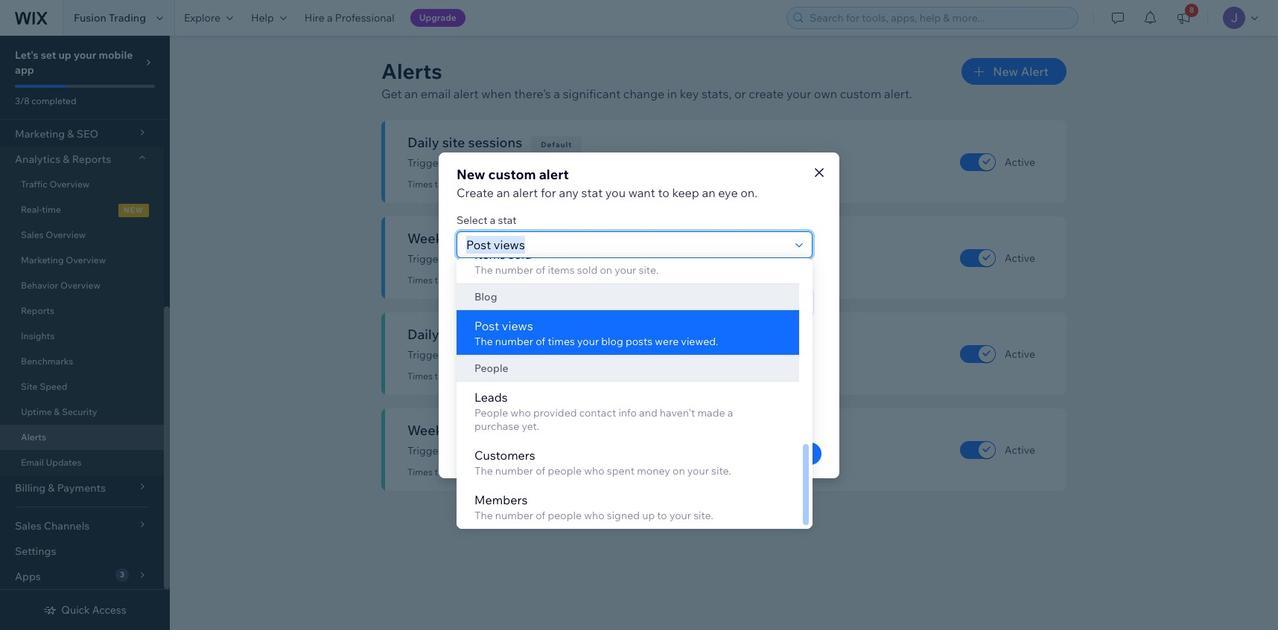 Task type: vqa. For each thing, say whether or not it's contained in the screenshot.
for
yes



Task type: describe. For each thing, give the bounding box(es) containing it.
site
[[21, 381, 38, 393]]

sessions. for daily site sessions
[[595, 156, 639, 170]]

on inside items sold the number of items sold on your site.
[[600, 264, 612, 277]]

purchase
[[475, 420, 519, 434]]

site up any
[[575, 156, 593, 170]]

real-time
[[21, 204, 61, 215]]

people option
[[457, 355, 799, 382]]

overview for marketing overview
[[66, 255, 106, 266]]

is
[[577, 272, 585, 285]]

of inside post views the number of times your blog posts were viewed.
[[536, 335, 546, 349]]

in right "views"
[[749, 388, 757, 401]]

yet.
[[522, 420, 539, 434]]

you'll get an email when there are more than 100 post views in a day.
[[457, 388, 787, 401]]

app
[[15, 63, 34, 77]]

default for daily site sessions
[[541, 140, 572, 150]]

0 horizontal spatial stat
[[498, 213, 517, 227]]

alerts for alerts
[[21, 432, 46, 443]]

marketing overview link
[[0, 248, 164, 273]]

hire
[[305, 11, 325, 25]]

fusion
[[74, 11, 106, 25]]

fusion trading
[[74, 11, 146, 25]]

who for customers
[[584, 465, 605, 478]]

overview for behavior overview
[[60, 280, 100, 291]]

sales for daily total sales
[[474, 326, 506, 343]]

8
[[1190, 5, 1194, 15]]

times
[[548, 335, 575, 349]]

your inside the alerts get an email alert when there's a significant change in key stats, or create your own custom alert.
[[787, 86, 811, 101]]

views
[[502, 319, 533, 334]]

a right select
[[490, 213, 496, 227]]

up inside the let's set up your mobile app
[[58, 48, 71, 62]]

a right hire
[[327, 11, 333, 25]]

check every
[[457, 272, 517, 285]]

analytics & reports
[[15, 153, 111, 166]]

& for uptime
[[54, 407, 60, 418]]

change for weekly total sales
[[500, 445, 536, 458]]

email updates
[[21, 457, 82, 469]]

email
[[21, 457, 44, 469]]

provided
[[533, 407, 577, 420]]

new alert button
[[962, 58, 1067, 85]]

triggered: for weekly site sessions
[[435, 275, 476, 286]]

haven't
[[660, 407, 695, 420]]

key
[[680, 86, 699, 101]]

0 horizontal spatial reports
[[21, 305, 54, 317]]

your inside post views the number of times your blog posts were viewed.
[[577, 335, 599, 349]]

sales overview
[[21, 229, 86, 241]]

contact
[[579, 407, 616, 420]]

trading
[[109, 11, 146, 25]]

people inside the people option
[[475, 362, 509, 375]]

never for daily total sales
[[478, 371, 501, 382]]

trigger: for daily total sales
[[407, 349, 445, 362]]

check
[[457, 272, 487, 285]]

site down select
[[457, 230, 480, 247]]

default for weekly total sales
[[540, 428, 571, 438]]

new for custom
[[457, 166, 485, 183]]

quick access button
[[43, 604, 126, 618]]

hire a professional link
[[296, 0, 403, 36]]

time
[[42, 204, 61, 215]]

settings link
[[0, 539, 164, 565]]

info
[[619, 407, 637, 420]]

trigger: significant change in daily site sessions.
[[407, 156, 639, 170]]

uptime
[[21, 407, 52, 418]]

are
[[603, 388, 618, 401]]

alerts get an email alert when there's a significant change in key stats, or create your own custom alert.
[[381, 58, 912, 101]]

times for daily total sales
[[407, 371, 433, 382]]

blog
[[475, 291, 497, 304]]

default for daily total sales
[[525, 332, 556, 342]]

significant inside the alerts get an email alert when there's a significant change in key stats, or create your own custom alert.
[[563, 86, 621, 101]]

marketing
[[21, 255, 64, 266]]

sales for weekly total sales
[[489, 422, 521, 439]]

number inside items sold the number of items sold on your site.
[[495, 264, 533, 277]]

total up spent
[[586, 445, 608, 458]]

people for customers
[[548, 465, 582, 478]]

who for members
[[584, 510, 605, 523]]

post views option
[[457, 311, 799, 355]]

there's
[[514, 86, 551, 101]]

viewed.
[[681, 335, 718, 349]]

0 vertical spatial there
[[549, 272, 575, 285]]

Search for tools, apps, help & more... field
[[805, 7, 1073, 28]]

help button
[[242, 0, 296, 36]]

help
[[251, 11, 274, 25]]

more
[[621, 388, 646, 401]]

times triggered: never triggered for weekly total sales
[[407, 467, 543, 478]]

members
[[475, 493, 528, 508]]

trigger: for weekly site sessions
[[407, 253, 445, 266]]

updates
[[46, 457, 82, 469]]

triggered for weekly site sessions
[[503, 275, 543, 286]]

and
[[639, 407, 658, 420]]

trigger: significant change in daily total sales.
[[407, 349, 626, 362]]

email updates link
[[0, 451, 164, 476]]

weekly for sales
[[550, 445, 584, 458]]

daily for daily site sessions
[[407, 134, 439, 151]]

signed
[[607, 510, 640, 523]]

in for weekly total sales
[[539, 445, 547, 458]]

daily site sessions
[[407, 134, 522, 151]]

sidebar element
[[0, 0, 170, 631]]

Select a stat field
[[462, 232, 791, 257]]

custom inside new custom alert create an alert for any stat you want to keep an eye on.
[[488, 166, 536, 183]]

100
[[673, 388, 691, 401]]

on inside customers the number of people who spent money on your site.
[[673, 465, 685, 478]]

times for weekly site sessions
[[407, 275, 433, 286]]

list box containing items sold
[[457, 239, 813, 530]]

to inside members the number of people who signed up to your site.
[[657, 510, 667, 523]]

1 vertical spatial alert
[[539, 166, 569, 183]]

triggered for weekly total sales
[[503, 467, 543, 478]]

1 vertical spatial post
[[693, 388, 715, 401]]

you
[[605, 185, 626, 200]]

significant for daily total sales
[[447, 349, 498, 362]]

Check every field
[[462, 290, 505, 315]]

a inside leads people who provided contact info and haven't made a purchase yet.
[[728, 407, 733, 420]]

reports inside popup button
[[72, 153, 111, 166]]

If there is field
[[545, 290, 793, 315]]

to inside new custom alert create an alert for any stat you want to keep an eye on.
[[658, 185, 670, 200]]

times for weekly total sales
[[407, 467, 433, 478]]

daily for daily total sales
[[407, 326, 439, 343]]

triggered: for weekly total sales
[[435, 467, 476, 478]]

overview for sales overview
[[46, 229, 86, 241]]

speed
[[40, 381, 67, 393]]

overview for traffic overview
[[49, 179, 90, 190]]

traffic overview link
[[0, 172, 164, 197]]

real-
[[21, 204, 42, 215]]

trigger: significant change in weekly total sales.
[[407, 445, 637, 458]]

own
[[814, 86, 837, 101]]

trigger: for daily site sessions
[[407, 156, 445, 170]]

customers
[[475, 448, 535, 463]]

change for daily total sales
[[500, 349, 536, 362]]

professional
[[335, 11, 395, 25]]

mobile
[[99, 48, 133, 62]]

new custom alert create an alert for any stat you want to keep an eye on.
[[457, 166, 758, 200]]

the inside post views the number of times your blog posts were viewed.
[[475, 335, 493, 349]]

insights
[[21, 331, 55, 342]]

alerts link
[[0, 425, 164, 451]]

items
[[548, 264, 575, 277]]

site speed link
[[0, 375, 164, 400]]

alert.
[[884, 86, 912, 101]]

create
[[749, 86, 784, 101]]

spent
[[607, 465, 635, 478]]

settings
[[15, 545, 56, 559]]

site up create
[[442, 134, 465, 151]]

every
[[490, 272, 517, 285]]

alert inside the alerts get an email alert when there's a significant change in key stats, or create your own custom alert.
[[453, 86, 479, 101]]

active for daily total sales
[[1005, 347, 1035, 361]]

your inside items sold the number of items sold on your site.
[[615, 264, 636, 277]]

traffic
[[21, 179, 47, 190]]

new
[[124, 206, 144, 215]]

a inside the alerts get an email alert when there's a significant change in key stats, or create your own custom alert.
[[554, 86, 560, 101]]

day.
[[768, 388, 787, 401]]



Task type: locate. For each thing, give the bounding box(es) containing it.
times triggered: never triggered for daily total sales
[[407, 371, 543, 382]]

your right "money"
[[687, 465, 709, 478]]

number down items
[[495, 264, 533, 277]]

alerts for alerts get an email alert when there's a significant change in key stats, or create your own custom alert.
[[381, 58, 442, 84]]

1 vertical spatial sessions
[[483, 230, 537, 247]]

0 vertical spatial weekly
[[407, 230, 454, 247]]

0 horizontal spatial on
[[600, 264, 612, 277]]

in for weekly site sessions
[[539, 253, 547, 266]]

1 vertical spatial site.
[[711, 465, 731, 478]]

significant for weekly total sales
[[447, 445, 498, 458]]

new inside button
[[993, 64, 1018, 79]]

1 vertical spatial daily
[[550, 349, 573, 362]]

1 vertical spatial sales.
[[610, 445, 637, 458]]

times down daily total sales
[[407, 371, 433, 382]]

triggered for daily site sessions
[[503, 179, 543, 190]]

site. inside customers the number of people who spent money on your site.
[[711, 465, 731, 478]]

triggered: for daily total sales
[[435, 371, 476, 382]]

default down the provided
[[540, 428, 571, 438]]

4 of from the top
[[536, 510, 546, 523]]

times left check
[[407, 275, 433, 286]]

stat right any
[[581, 185, 603, 200]]

triggered: for daily site sessions
[[435, 179, 476, 190]]

in up the for
[[539, 156, 547, 170]]

4 trigger: from the top
[[407, 445, 445, 458]]

sales
[[474, 326, 506, 343], [489, 422, 521, 439]]

post down check every field in the left of the page
[[475, 319, 499, 334]]

a
[[327, 11, 333, 25], [554, 86, 560, 101], [490, 213, 496, 227], [760, 388, 765, 401], [728, 407, 733, 420]]

4 never from the top
[[478, 467, 501, 478]]

number inside post views the number of times your blog posts were viewed.
[[495, 335, 533, 349]]

2 horizontal spatial alert
[[539, 166, 569, 183]]

Number text field
[[462, 348, 517, 374]]

people for members
[[548, 510, 582, 523]]

0 vertical spatial &
[[63, 153, 70, 166]]

upgrade
[[419, 12, 457, 23]]

in for daily total sales
[[539, 349, 547, 362]]

2 trigger: from the top
[[407, 253, 445, 266]]

1 daily from the top
[[550, 156, 573, 170]]

never for weekly site sessions
[[478, 275, 501, 286]]

change down yet.
[[500, 445, 536, 458]]

reports up "traffic overview" link on the left of page
[[72, 153, 111, 166]]

never up select a stat
[[478, 179, 501, 190]]

0 vertical spatial who
[[511, 407, 531, 420]]

0 vertical spatial daily
[[407, 134, 439, 151]]

default up trigger: significant change in daily site sessions.
[[541, 140, 572, 150]]

leads people who provided contact info and haven't made a purchase yet.
[[475, 390, 733, 434]]

benchmarks link
[[0, 349, 164, 375]]

1 people from the top
[[548, 465, 582, 478]]

1 vertical spatial &
[[54, 407, 60, 418]]

email right get
[[421, 86, 451, 101]]

access
[[92, 604, 126, 618]]

3 times triggered: never triggered from the top
[[407, 371, 543, 382]]

& inside popup button
[[63, 153, 70, 166]]

your inside customers the number of people who spent money on your site.
[[687, 465, 709, 478]]

on right "money"
[[673, 465, 685, 478]]

1 horizontal spatial on
[[673, 465, 685, 478]]

blog option
[[457, 284, 799, 311]]

sold right items
[[577, 264, 598, 277]]

0 vertical spatial alerts
[[381, 58, 442, 84]]

save
[[783, 447, 807, 461]]

items sold the number of items sold on your site.
[[475, 247, 659, 277]]

never down customers
[[478, 467, 501, 478]]

2 times triggered: never triggered from the top
[[407, 275, 543, 286]]

significant down number in the left of the page
[[447, 349, 498, 362]]

3 triggered: from the top
[[435, 371, 476, 382]]

list box
[[457, 239, 813, 530]]

1 vertical spatial people
[[548, 510, 582, 523]]

1 trigger: from the top
[[407, 156, 445, 170]]

triggered
[[503, 179, 543, 190], [503, 275, 543, 286], [503, 371, 543, 382], [503, 467, 543, 478]]

1 vertical spatial stat
[[498, 213, 517, 227]]

weekly
[[550, 253, 584, 266], [550, 445, 584, 458]]

times triggered: never triggered for weekly site sessions
[[407, 275, 543, 286]]

2 the from the top
[[475, 335, 493, 349]]

site.
[[639, 264, 659, 277], [711, 465, 731, 478], [694, 510, 713, 523]]

active for weekly total sales
[[1005, 444, 1035, 457]]

behavior overview link
[[0, 273, 164, 299]]

1 horizontal spatial alerts
[[381, 58, 442, 84]]

never up get
[[478, 371, 501, 382]]

1 vertical spatial weekly
[[407, 422, 454, 439]]

sessions. up 'you'
[[595, 156, 639, 170]]

marketing overview
[[21, 255, 106, 266]]

1 never from the top
[[478, 179, 501, 190]]

who inside customers the number of people who spent money on your site.
[[584, 465, 605, 478]]

1 horizontal spatial alert
[[513, 185, 538, 200]]

significant down daily site sessions
[[447, 156, 498, 170]]

1 vertical spatial alerts
[[21, 432, 46, 443]]

0 vertical spatial when
[[481, 86, 511, 101]]

of
[[536, 264, 546, 277], [536, 335, 546, 349], [536, 465, 546, 478], [536, 510, 546, 523]]

1 daily from the top
[[407, 134, 439, 151]]

who left spent
[[584, 465, 605, 478]]

2 never from the top
[[478, 275, 501, 286]]

times triggered: never triggered for daily site sessions
[[407, 179, 543, 190]]

0 vertical spatial post
[[475, 319, 499, 334]]

significant for daily site sessions
[[447, 156, 498, 170]]

1 vertical spatial email
[[518, 388, 544, 401]]

want
[[628, 185, 655, 200]]

1 weekly from the top
[[407, 230, 454, 247]]

analytics
[[15, 153, 60, 166]]

email up the provided
[[518, 388, 544, 401]]

times down "weekly total sales"
[[407, 467, 433, 478]]

2 active from the top
[[1005, 251, 1035, 265]]

total
[[442, 326, 471, 343], [575, 349, 597, 362], [457, 422, 486, 439], [586, 445, 608, 458]]

1 triggered: from the top
[[435, 179, 476, 190]]

your left own at the top right of page
[[787, 86, 811, 101]]

weekly left purchase
[[407, 422, 454, 439]]

1 the from the top
[[475, 264, 493, 277]]

active for weekly site sessions
[[1005, 251, 1035, 265]]

custom inside the alerts get an email alert when there's a significant change in key stats, or create your own custom alert.
[[840, 86, 882, 101]]

0 vertical spatial new
[[993, 64, 1018, 79]]

1 vertical spatial to
[[657, 510, 667, 523]]

people down leads
[[475, 407, 508, 420]]

members the number of people who signed up to your site.
[[475, 493, 713, 523]]

0 horizontal spatial alerts
[[21, 432, 46, 443]]

there up contact
[[575, 388, 601, 401]]

default for weekly site sessions
[[556, 236, 587, 246]]

the
[[475, 264, 493, 277], [475, 335, 493, 349], [475, 465, 493, 478], [475, 510, 493, 523]]

explore
[[184, 11, 220, 25]]

3 number from the top
[[495, 465, 533, 478]]

1 vertical spatial sales
[[489, 422, 521, 439]]

weekly down the provided
[[550, 445, 584, 458]]

triggered: up blog
[[435, 275, 476, 286]]

0 horizontal spatial post
[[475, 319, 499, 334]]

2 daily from the top
[[550, 349, 573, 362]]

total down check every field in the left of the page
[[442, 326, 471, 343]]

4 triggered: from the top
[[435, 467, 476, 478]]

0 vertical spatial on
[[600, 264, 612, 277]]

3 active from the top
[[1005, 347, 1035, 361]]

change left the key
[[623, 86, 665, 101]]

post up the made
[[693, 388, 715, 401]]

overview down analytics & reports
[[49, 179, 90, 190]]

new
[[993, 64, 1018, 79], [457, 166, 485, 183]]

never for daily site sessions
[[478, 179, 501, 190]]

overview inside 'link'
[[60, 280, 100, 291]]

0 horizontal spatial alert
[[453, 86, 479, 101]]

1 vertical spatial custom
[[488, 166, 536, 183]]

significant up check
[[447, 253, 498, 266]]

change for daily site sessions
[[500, 156, 536, 170]]

change up "every"
[[500, 253, 536, 266]]

the inside customers the number of people who spent money on your site.
[[475, 465, 493, 478]]

new for alert
[[993, 64, 1018, 79]]

leads
[[475, 390, 508, 405]]

number inside customers the number of people who spent money on your site.
[[495, 465, 533, 478]]

reports link
[[0, 299, 164, 324]]

1 horizontal spatial stat
[[581, 185, 603, 200]]

in inside the alerts get an email alert when there's a significant change in key stats, or create your own custom alert.
[[667, 86, 677, 101]]

sales. for weekly total sales
[[610, 445, 637, 458]]

up right set
[[58, 48, 71, 62]]

stat right select
[[498, 213, 517, 227]]

1 vertical spatial up
[[642, 510, 655, 523]]

0 vertical spatial sold
[[508, 247, 532, 262]]

1 horizontal spatial when
[[546, 388, 572, 401]]

change inside the alerts get an email alert when there's a significant change in key stats, or create your own custom alert.
[[623, 86, 665, 101]]

never for weekly total sales
[[478, 467, 501, 478]]

4 active from the top
[[1005, 444, 1035, 457]]

1 vertical spatial new
[[457, 166, 485, 183]]

significant down "weekly total sales"
[[447, 445, 498, 458]]

in for daily site sessions
[[539, 156, 547, 170]]

sessions up trigger: significant change in daily site sessions.
[[468, 134, 522, 151]]

or
[[734, 86, 746, 101]]

sessions. up blog option
[[606, 253, 650, 266]]

alert up the for
[[539, 166, 569, 183]]

2 weekly from the top
[[407, 422, 454, 439]]

alerts inside sidebar element
[[21, 432, 46, 443]]

your inside members the number of people who signed up to your site.
[[670, 510, 691, 523]]

behavior
[[21, 280, 58, 291]]

1 vertical spatial daily
[[407, 326, 439, 343]]

2 people from the top
[[475, 407, 508, 420]]

were
[[655, 335, 679, 349]]

get
[[485, 388, 501, 401]]

in left times
[[539, 349, 547, 362]]

traffic overview
[[21, 179, 90, 190]]

0 horizontal spatial email
[[421, 86, 451, 101]]

your down select a stat field
[[615, 264, 636, 277]]

change
[[623, 86, 665, 101], [500, 156, 536, 170], [500, 253, 536, 266], [500, 349, 536, 362], [500, 445, 536, 458]]

0 vertical spatial sales
[[474, 326, 506, 343]]

sessions.
[[595, 156, 639, 170], [606, 253, 650, 266]]

active
[[1005, 155, 1035, 169], [1005, 251, 1035, 265], [1005, 347, 1035, 361], [1005, 444, 1035, 457]]

1 horizontal spatial &
[[63, 153, 70, 166]]

triggered: up select
[[435, 179, 476, 190]]

security
[[62, 407, 97, 418]]

3 trigger: from the top
[[407, 349, 445, 362]]

0 horizontal spatial custom
[[488, 166, 536, 183]]

email for you'll
[[518, 388, 544, 401]]

sessions
[[468, 134, 522, 151], [483, 230, 537, 247]]

3/8
[[15, 95, 29, 107]]

change down "views"
[[500, 349, 536, 362]]

2 people from the top
[[548, 510, 582, 523]]

alert left the for
[[513, 185, 538, 200]]

2 vertical spatial site.
[[694, 510, 713, 523]]

trigger: down daily total sales
[[407, 349, 445, 362]]

select
[[457, 213, 488, 227]]

2 daily from the top
[[407, 326, 439, 343]]

0 vertical spatial daily
[[550, 156, 573, 170]]

1 times triggered: never triggered from the top
[[407, 179, 543, 190]]

triggered down trigger: significant change in weekly total sales.
[[503, 467, 543, 478]]

1 vertical spatial sold
[[577, 264, 598, 277]]

people inside members the number of people who signed up to your site.
[[548, 510, 582, 523]]

0 vertical spatial reports
[[72, 153, 111, 166]]

who inside members the number of people who signed up to your site.
[[584, 510, 605, 523]]

0 vertical spatial custom
[[840, 86, 882, 101]]

alerts up email
[[21, 432, 46, 443]]

custom
[[840, 86, 882, 101], [488, 166, 536, 183]]

1 weekly from the top
[[550, 253, 584, 266]]

overview down the marketing overview link
[[60, 280, 100, 291]]

triggered for daily total sales
[[503, 371, 543, 382]]

sessions for daily site sessions
[[468, 134, 522, 151]]

1 horizontal spatial new
[[993, 64, 1018, 79]]

0 horizontal spatial &
[[54, 407, 60, 418]]

a right the made
[[728, 407, 733, 420]]

blog
[[601, 335, 623, 349]]

0 horizontal spatial when
[[481, 86, 511, 101]]

0 vertical spatial up
[[58, 48, 71, 62]]

of inside items sold the number of items sold on your site.
[[536, 264, 546, 277]]

4 times triggered: never triggered from the top
[[407, 467, 543, 478]]

1 times from the top
[[407, 179, 433, 190]]

trigger:
[[407, 156, 445, 170], [407, 253, 445, 266], [407, 349, 445, 362], [407, 445, 445, 458]]

& for analytics
[[63, 153, 70, 166]]

2 vertical spatial alert
[[513, 185, 538, 200]]

0 horizontal spatial new
[[457, 166, 485, 183]]

when left there's
[[481, 86, 511, 101]]

site. inside members the number of people who signed up to your site.
[[694, 510, 713, 523]]

let's
[[15, 48, 38, 62]]

8 button
[[1167, 0, 1200, 36]]

weekly for weekly total sales
[[407, 422, 454, 439]]

site speed
[[21, 381, 67, 393]]

stat inside new custom alert create an alert for any stat you want to keep an eye on.
[[581, 185, 603, 200]]

reports up insights
[[21, 305, 54, 317]]

if
[[540, 272, 547, 285]]

new left alert
[[993, 64, 1018, 79]]

1 vertical spatial people
[[475, 407, 508, 420]]

1 horizontal spatial reports
[[72, 153, 111, 166]]

2 times from the top
[[407, 275, 433, 286]]

post
[[475, 319, 499, 334], [693, 388, 715, 401]]

your down "money"
[[670, 510, 691, 523]]

triggered down the trigger: significant change in daily total sales.
[[503, 371, 543, 382]]

3 triggered from the top
[[503, 371, 543, 382]]

times triggered: never triggered up you'll
[[407, 371, 543, 382]]

alerts inside the alerts get an email alert when there's a significant change in key stats, or create your own custom alert.
[[381, 58, 442, 84]]

1 horizontal spatial post
[[693, 388, 715, 401]]

1 vertical spatial when
[[546, 388, 572, 401]]

site right items
[[586, 253, 603, 266]]

made
[[698, 407, 725, 420]]

sessions. for weekly site sessions
[[606, 253, 650, 266]]

sessions up trigger: significant change in weekly site sessions.
[[483, 230, 537, 247]]

daily for sales
[[550, 349, 573, 362]]

in up if
[[539, 253, 547, 266]]

default up the trigger: significant change in daily total sales.
[[525, 332, 556, 342]]

triggered: down "weekly total sales"
[[435, 467, 476, 478]]

active for daily site sessions
[[1005, 155, 1035, 169]]

your inside the let's set up your mobile app
[[74, 48, 96, 62]]

0 vertical spatial sessions.
[[595, 156, 639, 170]]

1 of from the top
[[536, 264, 546, 277]]

people
[[548, 465, 582, 478], [548, 510, 582, 523]]

alerts
[[381, 58, 442, 84], [21, 432, 46, 443]]

2 vertical spatial who
[[584, 510, 605, 523]]

people up members the number of people who signed up to your site.
[[548, 465, 582, 478]]

if there is
[[540, 272, 585, 285]]

completed
[[31, 95, 76, 107]]

a left day.
[[760, 388, 765, 401]]

stats,
[[702, 86, 732, 101]]

& right uptime on the left bottom
[[54, 407, 60, 418]]

times triggered: never triggered up select
[[407, 179, 543, 190]]

get
[[381, 86, 402, 101]]

in left the key
[[667, 86, 677, 101]]

0 vertical spatial alert
[[453, 86, 479, 101]]

email inside the alerts get an email alert when there's a significant change in key stats, or create your own custom alert.
[[421, 86, 451, 101]]

who inside leads people who provided contact info and haven't made a purchase yet.
[[511, 407, 531, 420]]

a right there's
[[554, 86, 560, 101]]

sold up "every"
[[508, 247, 532, 262]]

customers the number of people who spent money on your site.
[[475, 448, 731, 478]]

number inside members the number of people who signed up to your site.
[[495, 510, 533, 523]]

1 vertical spatial who
[[584, 465, 605, 478]]

on
[[600, 264, 612, 277], [673, 465, 685, 478]]

people inside leads people who provided contact info and haven't made a purchase yet.
[[475, 407, 508, 420]]

2 of from the top
[[536, 335, 546, 349]]

times for daily site sessions
[[407, 179, 433, 190]]

0 vertical spatial email
[[421, 86, 451, 101]]

site. for customers
[[711, 465, 731, 478]]

4 number from the top
[[495, 510, 533, 523]]

1 vertical spatial on
[[673, 465, 685, 478]]

custom up create
[[488, 166, 536, 183]]

3 never from the top
[[478, 371, 501, 382]]

new up create
[[457, 166, 485, 183]]

&
[[63, 153, 70, 166], [54, 407, 60, 418]]

trigger: down daily site sessions
[[407, 156, 445, 170]]

stat
[[581, 185, 603, 200], [498, 213, 517, 227]]

times
[[407, 179, 433, 190], [407, 275, 433, 286], [407, 371, 433, 382], [407, 467, 433, 478]]

0 vertical spatial people
[[548, 465, 582, 478]]

sales. for daily total sales
[[599, 349, 626, 362]]

significant right there's
[[563, 86, 621, 101]]

the inside members the number of people who signed up to your site.
[[475, 510, 493, 523]]

1 horizontal spatial sold
[[577, 264, 598, 277]]

of inside customers the number of people who spent money on your site.
[[536, 465, 546, 478]]

1 horizontal spatial email
[[518, 388, 544, 401]]

1 people from the top
[[475, 362, 509, 375]]

number down "views"
[[495, 335, 533, 349]]

significant for weekly site sessions
[[447, 253, 498, 266]]

number down members
[[495, 510, 533, 523]]

when inside the alerts get an email alert when there's a significant change in key stats, or create your own custom alert.
[[481, 86, 511, 101]]

0 vertical spatial people
[[475, 362, 509, 375]]

of inside members the number of people who signed up to your site.
[[536, 510, 546, 523]]

1 vertical spatial reports
[[21, 305, 54, 317]]

select a stat
[[457, 213, 517, 227]]

when
[[481, 86, 511, 101], [546, 388, 572, 401]]

1 vertical spatial weekly
[[550, 445, 584, 458]]

create
[[457, 185, 494, 200]]

there right if
[[549, 272, 575, 285]]

post inside post views the number of times your blog posts were viewed.
[[475, 319, 499, 334]]

0 horizontal spatial up
[[58, 48, 71, 62]]

never
[[478, 179, 501, 190], [478, 275, 501, 286], [478, 371, 501, 382], [478, 467, 501, 478]]

weekly up if there is at the left of the page
[[550, 253, 584, 266]]

overview
[[49, 179, 90, 190], [46, 229, 86, 241], [66, 255, 106, 266], [60, 280, 100, 291]]

site. for members
[[694, 510, 713, 523]]

3 of from the top
[[536, 465, 546, 478]]

an inside the alerts get an email alert when there's a significant change in key stats, or create your own custom alert.
[[405, 86, 418, 101]]

you'll
[[457, 388, 482, 401]]

2 triggered from the top
[[503, 275, 543, 286]]

hire a professional
[[305, 11, 395, 25]]

1 horizontal spatial custom
[[840, 86, 882, 101]]

0 vertical spatial sales.
[[599, 349, 626, 362]]

sessions for weekly site sessions
[[483, 230, 537, 247]]

triggered: up you'll
[[435, 371, 476, 382]]

when up the provided
[[546, 388, 572, 401]]

new inside new custom alert create an alert for any stat you want to keep an eye on.
[[457, 166, 485, 183]]

0 vertical spatial sessions
[[468, 134, 522, 151]]

2 triggered: from the top
[[435, 275, 476, 286]]

email
[[421, 86, 451, 101], [518, 388, 544, 401]]

1 horizontal spatial up
[[642, 510, 655, 523]]

0 horizontal spatial sold
[[508, 247, 532, 262]]

than
[[648, 388, 670, 401]]

sales up "number" text box
[[474, 326, 506, 343]]

daily up any
[[550, 156, 573, 170]]

1 vertical spatial sessions.
[[606, 253, 650, 266]]

weekly for weekly site sessions
[[407, 230, 454, 247]]

sales overview link
[[0, 223, 164, 248]]

total down you'll
[[457, 422, 486, 439]]

0 vertical spatial to
[[658, 185, 670, 200]]

3 the from the top
[[475, 465, 493, 478]]

3/8 completed
[[15, 95, 76, 107]]

weekly for sessions
[[550, 253, 584, 266]]

0 vertical spatial stat
[[581, 185, 603, 200]]

items
[[475, 247, 506, 262]]

alert
[[1021, 64, 1049, 79]]

any
[[559, 185, 579, 200]]

daily left blog
[[550, 349, 573, 362]]

up inside members the number of people who signed up to your site.
[[642, 510, 655, 523]]

people up get
[[475, 362, 509, 375]]

eye
[[718, 185, 738, 200]]

the inside items sold the number of items sold on your site.
[[475, 264, 493, 277]]

1 vertical spatial there
[[575, 388, 601, 401]]

to right want
[[658, 185, 670, 200]]

your left blog
[[577, 335, 599, 349]]

number down customers
[[495, 465, 533, 478]]

0 vertical spatial weekly
[[550, 253, 584, 266]]

total right times
[[575, 349, 597, 362]]

sales
[[21, 229, 44, 241]]

change down daily site sessions
[[500, 156, 536, 170]]

1 triggered from the top
[[503, 179, 543, 190]]

4 times from the top
[[407, 467, 433, 478]]

email for alerts
[[421, 86, 451, 101]]

triggered down trigger: significant change in weekly site sessions.
[[503, 275, 543, 286]]

0 vertical spatial site.
[[639, 264, 659, 277]]

in down yet.
[[539, 445, 547, 458]]

2 number from the top
[[495, 335, 533, 349]]

3 times from the top
[[407, 371, 433, 382]]

uptime & security link
[[0, 400, 164, 425]]

4 triggered from the top
[[503, 467, 543, 478]]

1 number from the top
[[495, 264, 533, 277]]

who left signed
[[584, 510, 605, 523]]

posts
[[626, 335, 653, 349]]

money
[[637, 465, 670, 478]]

change for weekly site sessions
[[500, 253, 536, 266]]

4 the from the top
[[475, 510, 493, 523]]

keep
[[672, 185, 699, 200]]

custom right own at the top right of page
[[840, 86, 882, 101]]

trigger: for weekly total sales
[[407, 445, 445, 458]]

2 weekly from the top
[[550, 445, 584, 458]]

people inside customers the number of people who spent money on your site.
[[548, 465, 582, 478]]

daily for sessions
[[550, 156, 573, 170]]

1 active from the top
[[1005, 155, 1035, 169]]

to
[[658, 185, 670, 200], [657, 510, 667, 523]]

daily
[[407, 134, 439, 151], [407, 326, 439, 343]]

triggered:
[[435, 179, 476, 190], [435, 275, 476, 286], [435, 371, 476, 382], [435, 467, 476, 478]]

on.
[[741, 185, 758, 200]]

site. inside items sold the number of items sold on your site.
[[639, 264, 659, 277]]



